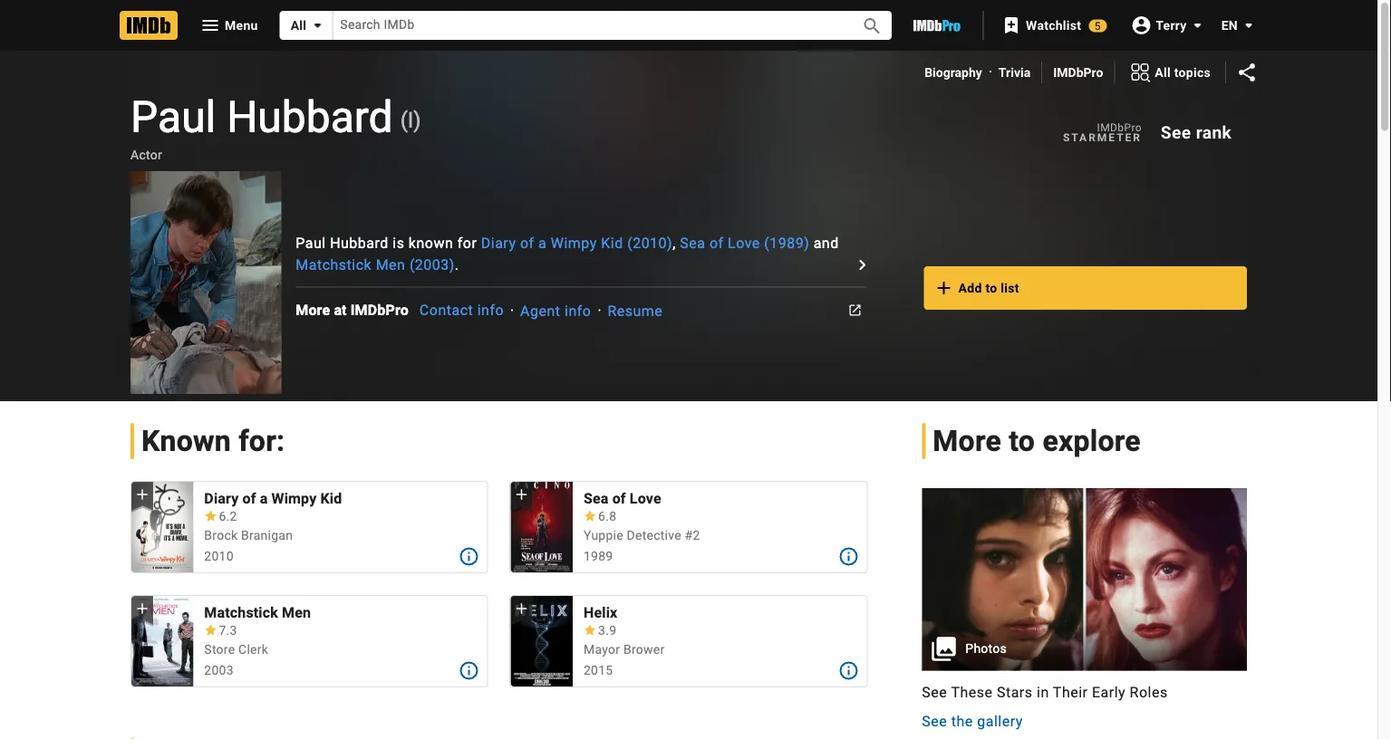 Task type: describe. For each thing, give the bounding box(es) containing it.
see rank
[[1161, 123, 1233, 143]]

launch image
[[845, 300, 867, 321]]

photos group
[[923, 489, 1248, 672]]

photos link
[[923, 489, 1248, 672]]

imdbpro starmeter
[[1064, 121, 1143, 144]]

of right ,
[[710, 235, 724, 252]]

add image for sea of love
[[513, 486, 531, 504]]

diary inside diary of a wimpy kid button
[[204, 490, 239, 507]]

see the gallery button
[[923, 711, 1024, 733]]

yuppie detective #2
[[584, 529, 701, 544]]

paul hubbard (i)
[[131, 92, 421, 142]]

paul for paul hubbard (i)
[[131, 92, 216, 142]]

at
[[334, 302, 347, 319]]

imdbpro inside more at imdbpro button
[[351, 302, 409, 319]]

clerk
[[239, 643, 268, 658]]

arrow drop down image for all
[[307, 15, 329, 36]]

all button
[[280, 11, 333, 40]]

terry
[[1156, 17, 1188, 32]]

in
[[1037, 685, 1050, 702]]

more image for love
[[838, 546, 860, 568]]

sea of love button
[[584, 490, 856, 508]]

account circle image
[[1131, 14, 1153, 36]]

arrow drop down image inside terry "button"
[[1188, 14, 1209, 36]]

none field inside all search box
[[333, 11, 842, 40]]

more for more to explore
[[933, 424, 1002, 458]]

imdbpro for imdbpro starmeter
[[1098, 121, 1143, 134]]

en
[[1222, 18, 1239, 33]]

5
[[1095, 19, 1102, 32]]

biography button
[[925, 63, 983, 82]]

love inside paul hubbard is known for diary of a wimpy kid (2010) , sea of love (1989) and matchstick men (2003) .
[[728, 235, 761, 252]]

helix
[[584, 604, 618, 621]]

matchstick inside paul hubbard is known for diary of a wimpy kid (2010) , sea of love (1989) and matchstick men (2003) .
[[296, 257, 372, 274]]

of right for
[[520, 235, 535, 252]]

submit search image
[[862, 15, 884, 37]]

more at imdbpro
[[296, 302, 409, 319]]

menu button
[[185, 11, 273, 40]]

matchstick men
[[204, 604, 311, 621]]

star inline image
[[584, 626, 597, 636]]

,
[[673, 235, 676, 252]]

known for:
[[141, 424, 285, 458]]

Search IMDb text field
[[333, 11, 842, 40]]

add image for diary of a wimpy kid
[[133, 486, 151, 504]]

see these stars in their early roles link
[[923, 682, 1248, 704]]

group for matchstick men
[[131, 596, 193, 688]]

nicolas cage, sam rockwell, and alison lohman in matchstick men (2003) image
[[131, 596, 193, 688]]

starmeter
[[1064, 131, 1143, 144]]

for:
[[239, 424, 285, 458]]

see rank button
[[1146, 116, 1248, 149]]

diary of a wimpy kid
[[204, 490, 342, 507]]

of inside button
[[243, 490, 256, 507]]

is
[[393, 235, 405, 252]]

home image
[[120, 11, 178, 40]]

more to explore
[[933, 424, 1142, 458]]

mayor brower
[[584, 643, 665, 658]]

info for agent info
[[565, 302, 592, 320]]

to for add
[[986, 281, 998, 295]]

known
[[141, 424, 231, 458]]

6.2
[[219, 510, 237, 525]]

more at imdbpro button
[[296, 300, 420, 321]]

menu image
[[199, 15, 221, 36]]

to for more
[[1010, 424, 1036, 458]]

photos
[[966, 642, 1007, 657]]

trivia
[[999, 65, 1031, 80]]

detective
[[627, 529, 682, 544]]

diary inside paul hubbard is known for diary of a wimpy kid (2010) , sea of love (1989) and matchstick men (2003) .
[[481, 235, 516, 252]]

these
[[952, 685, 993, 702]]

helix (2015) image
[[511, 596, 573, 688]]

agent info button
[[521, 302, 592, 320]]

group for diary of a wimpy kid
[[131, 482, 193, 573]]

imdbpro for imdbpro
[[1054, 65, 1104, 80]]

add image for helix
[[513, 600, 531, 618]]

menu
[[225, 17, 258, 32]]

terry button
[[1122, 9, 1209, 41]]

biography
[[925, 65, 983, 80]]

en button
[[1208, 9, 1260, 42]]

store clerk
[[204, 643, 268, 658]]

brock branigan
[[204, 529, 293, 544]]

(1989)
[[765, 235, 810, 252]]

diary of a wimpy kid (2010) link
[[481, 235, 673, 252]]

wimpy inside paul hubbard is known for diary of a wimpy kid (2010) , sea of love (1989) and matchstick men (2003) .
[[551, 235, 597, 252]]

matchstick men button
[[204, 604, 477, 622]]

add image inside button
[[934, 277, 955, 299]]

2003
[[204, 664, 234, 679]]

a inside diary of a wimpy kid button
[[260, 490, 268, 507]]

helix button
[[584, 604, 856, 622]]

stars
[[997, 685, 1033, 702]]

production art image
[[923, 489, 1248, 672]]

sea inside button
[[584, 490, 609, 507]]



Task type: locate. For each thing, give the bounding box(es) containing it.
sea right ,
[[680, 235, 706, 252]]

paul for paul hubbard is known for diary of a wimpy kid (2010) , sea of love (1989) and matchstick men (2003) .
[[296, 235, 326, 252]]

0 vertical spatial hubbard
[[227, 92, 393, 142]]

sea
[[680, 235, 706, 252], [584, 490, 609, 507]]

add image
[[934, 277, 955, 299], [513, 486, 531, 504], [513, 600, 531, 618]]

add to list button
[[925, 266, 1248, 310]]

see left rank
[[1161, 123, 1192, 143]]

arrow drop down image inside all button
[[307, 15, 329, 36]]

share on social media image
[[1237, 62, 1259, 83]]

star inline image for sea
[[584, 511, 597, 521]]

kid
[[601, 235, 624, 252], [321, 490, 342, 507]]

their
[[1054, 685, 1089, 702]]

brower
[[624, 643, 665, 658]]

sea of love
[[584, 490, 662, 507]]

0 vertical spatial imdbpro
[[1054, 65, 1104, 80]]

0 vertical spatial wimpy
[[551, 235, 597, 252]]

watchlist image
[[1001, 15, 1023, 36]]

1 horizontal spatial matchstick
[[296, 257, 372, 274]]

arrow drop down image right menu
[[307, 15, 329, 36]]

yuppie
[[584, 529, 624, 544]]

1989
[[584, 549, 613, 564]]

0 vertical spatial a
[[539, 235, 547, 252]]

kid inside button
[[321, 490, 342, 507]]

star inline image
[[204, 511, 217, 521], [584, 511, 597, 521], [204, 626, 217, 636]]

love left (1989)
[[728, 235, 761, 252]]

more image for a
[[459, 546, 480, 568]]

imdbpro right at
[[351, 302, 409, 319]]

0 vertical spatial see
[[1161, 123, 1192, 143]]

group for sea of love
[[511, 482, 573, 573]]

all topics button
[[1116, 58, 1226, 87]]

see inside "see the gallery" button
[[923, 714, 948, 731]]

add image down known
[[133, 486, 151, 504]]

matchstick up at
[[296, 257, 372, 274]]

gallery
[[978, 714, 1024, 731]]

paul up matchstick men (2003) link at top
[[296, 235, 326, 252]]

1 vertical spatial kid
[[321, 490, 342, 507]]

group containing see these stars in their early roles
[[923, 489, 1248, 733]]

.
[[455, 257, 459, 274]]

matchstick inside button
[[204, 604, 278, 621]]

1 horizontal spatial all
[[1156, 65, 1172, 80]]

all right categories image
[[1156, 65, 1172, 80]]

group for helix
[[511, 596, 573, 688]]

0 horizontal spatial to
[[986, 281, 998, 295]]

all topics
[[1156, 65, 1212, 80]]

diary right for
[[481, 235, 516, 252]]

1 vertical spatial more
[[933, 424, 1002, 458]]

1 horizontal spatial arrow drop down image
[[1188, 14, 1209, 36]]

early
[[1093, 685, 1126, 702]]

matchstick men (2003) link
[[296, 257, 455, 274]]

info
[[478, 302, 504, 320], [565, 302, 592, 320]]

hubbard for paul hubbard (i)
[[227, 92, 393, 142]]

known
[[409, 235, 454, 252]]

all inside button
[[291, 18, 307, 33]]

star inline image for diary
[[204, 511, 217, 521]]

all for all topics
[[1156, 65, 1172, 80]]

(2010)
[[628, 235, 673, 252]]

1 horizontal spatial a
[[539, 235, 547, 252]]

add image down the zachary gordon in diary of a wimpy kid (2010) image
[[133, 600, 151, 618]]

diary of a wimpy kid button
[[204, 490, 477, 508]]

2 vertical spatial add image
[[513, 600, 531, 618]]

store
[[204, 643, 235, 658]]

0 vertical spatial all
[[291, 18, 307, 33]]

hubbard
[[227, 92, 393, 142], [330, 235, 389, 252]]

1 vertical spatial diary
[[204, 490, 239, 507]]

brock
[[204, 529, 238, 544]]

1 info from the left
[[478, 302, 504, 320]]

1 horizontal spatial love
[[728, 235, 761, 252]]

1 vertical spatial love
[[630, 490, 662, 507]]

see
[[1161, 123, 1192, 143], [923, 685, 948, 702], [923, 714, 948, 731]]

all inside button
[[1156, 65, 1172, 80]]

add image for matchstick men
[[133, 600, 151, 618]]

of up 6.8
[[613, 490, 626, 507]]

1 vertical spatial matchstick
[[204, 604, 278, 621]]

wimpy up the agent info 'button'
[[551, 235, 597, 252]]

a up branigan
[[260, 490, 268, 507]]

more image
[[459, 546, 480, 568], [838, 546, 860, 568], [838, 660, 860, 682]]

star inline image for matchstick
[[204, 626, 217, 636]]

actor
[[131, 147, 162, 162]]

and
[[814, 235, 839, 252]]

0 horizontal spatial sea
[[584, 490, 609, 507]]

sea inside paul hubbard is known for diary of a wimpy kid (2010) , sea of love (1989) and matchstick men (2003) .
[[680, 235, 706, 252]]

trivia button
[[999, 63, 1031, 82]]

1 horizontal spatial wimpy
[[551, 235, 597, 252]]

star inline image left 6.8
[[584, 511, 597, 521]]

0 horizontal spatial men
[[282, 604, 311, 621]]

(i)
[[400, 107, 421, 133]]

2015
[[584, 664, 613, 679]]

0 vertical spatial diary
[[481, 235, 516, 252]]

branigan
[[241, 529, 293, 544]]

0 horizontal spatial kid
[[321, 490, 342, 507]]

of inside button
[[613, 490, 626, 507]]

1 horizontal spatial men
[[376, 257, 406, 274]]

a inside paul hubbard is known for diary of a wimpy kid (2010) , sea of love (1989) and matchstick men (2003) .
[[539, 235, 547, 252]]

1 vertical spatial to
[[1010, 424, 1036, 458]]

matchstick up 7.3
[[204, 604, 278, 621]]

star inline image left 7.3
[[204, 626, 217, 636]]

sea of love (1989) link
[[680, 235, 810, 252]]

2 info from the left
[[565, 302, 592, 320]]

imdbpro down 5
[[1054, 65, 1104, 80]]

0 vertical spatial kid
[[601, 235, 624, 252]]

0 vertical spatial add image
[[133, 486, 151, 504]]

info for contact info
[[478, 302, 504, 320]]

mayor
[[584, 643, 620, 658]]

6.8
[[599, 510, 617, 525]]

1 vertical spatial paul
[[296, 235, 326, 252]]

2010
[[204, 549, 234, 564]]

add to list
[[959, 281, 1020, 295]]

men inside paul hubbard is known for diary of a wimpy kid (2010) , sea of love (1989) and matchstick men (2003) .
[[376, 257, 406, 274]]

1 vertical spatial sea
[[584, 490, 609, 507]]

watchlist
[[1027, 18, 1082, 33]]

0 horizontal spatial paul
[[131, 92, 216, 142]]

al pacino and ellen barkin in sea of love (1989) image
[[511, 482, 573, 573]]

see for see the gallery
[[923, 714, 948, 731]]

1 horizontal spatial diary
[[481, 235, 516, 252]]

add
[[959, 281, 983, 295]]

arrow drop down image left en
[[1188, 14, 1209, 36]]

1 horizontal spatial sea
[[680, 235, 706, 252]]

7.3
[[219, 624, 237, 639]]

1 vertical spatial hubbard
[[330, 235, 389, 252]]

men inside button
[[282, 604, 311, 621]]

0 vertical spatial add image
[[934, 277, 955, 299]]

more
[[296, 302, 330, 319], [933, 424, 1002, 458]]

list
[[1001, 281, 1020, 295]]

all
[[291, 18, 307, 33], [1156, 65, 1172, 80]]

0 vertical spatial paul
[[131, 92, 216, 142]]

wimpy
[[551, 235, 597, 252], [272, 490, 317, 507]]

more image
[[459, 660, 480, 682]]

2 vertical spatial see
[[923, 714, 948, 731]]

contact info
[[420, 302, 504, 320]]

3.9
[[599, 624, 617, 639]]

resume
[[608, 302, 663, 320]]

1 vertical spatial see
[[923, 685, 948, 702]]

love up yuppie detective #2
[[630, 490, 662, 507]]

(2003)
[[410, 257, 455, 274]]

0 horizontal spatial matchstick
[[204, 604, 278, 621]]

love inside button
[[630, 490, 662, 507]]

wimpy up branigan
[[272, 490, 317, 507]]

a
[[539, 235, 547, 252], [260, 490, 268, 507]]

contact
[[420, 302, 474, 320]]

diary up '6.2'
[[204, 490, 239, 507]]

arrow drop down image inside en button
[[1239, 15, 1260, 36]]

2 add image from the top
[[133, 600, 151, 618]]

1 add image from the top
[[133, 486, 151, 504]]

1 vertical spatial add image
[[513, 486, 531, 504]]

for
[[458, 235, 477, 252]]

contact info button
[[420, 302, 504, 320]]

imdbpro inside imdbpro starmeter
[[1098, 121, 1143, 134]]

wimpy inside button
[[272, 490, 317, 507]]

kid inside paul hubbard is known for diary of a wimpy kid (2010) , sea of love (1989) and matchstick men (2003) .
[[601, 235, 624, 252]]

categories image
[[1130, 62, 1152, 83]]

1 horizontal spatial more
[[933, 424, 1002, 458]]

paul inside paul hubbard is known for diary of a wimpy kid (2010) , sea of love (1989) and matchstick men (2003) .
[[296, 235, 326, 252]]

hubbard inside paul hubbard is known for diary of a wimpy kid (2010) , sea of love (1989) and matchstick men (2003) .
[[330, 235, 389, 252]]

more inside button
[[296, 302, 330, 319]]

info right agent at the left of the page
[[565, 302, 592, 320]]

see these stars in their early roles
[[923, 685, 1169, 702]]

see for see rank
[[1161, 123, 1192, 143]]

paul up actor
[[131, 92, 216, 142]]

0 vertical spatial to
[[986, 281, 998, 295]]

0 vertical spatial matchstick
[[296, 257, 372, 274]]

the
[[952, 714, 974, 731]]

0 horizontal spatial a
[[260, 490, 268, 507]]

arrow drop down image up share on social media image
[[1239, 15, 1260, 36]]

see for see these stars in their early roles
[[923, 685, 948, 702]]

1 horizontal spatial to
[[1010, 424, 1036, 458]]

agent
[[521, 302, 561, 320]]

of up brock branigan
[[243, 490, 256, 507]]

all for all
[[291, 18, 307, 33]]

arrow drop down image for en
[[1239, 15, 1260, 36]]

of
[[520, 235, 535, 252], [710, 235, 724, 252], [243, 490, 256, 507], [613, 490, 626, 507]]

roles
[[1130, 685, 1169, 702]]

1 vertical spatial all
[[1156, 65, 1172, 80]]

2 horizontal spatial arrow drop down image
[[1239, 15, 1260, 36]]

0 horizontal spatial all
[[291, 18, 307, 33]]

1 vertical spatial imdbpro
[[1098, 121, 1143, 134]]

0 vertical spatial more
[[296, 302, 330, 319]]

0 horizontal spatial love
[[630, 490, 662, 507]]

zachary gordon in diary of a wimpy kid (2010) image
[[131, 482, 193, 573]]

to
[[986, 281, 998, 295], [1010, 424, 1036, 458]]

to left explore
[[1010, 424, 1036, 458]]

cindy girling and paul hubbard in julie darling (1982) image
[[131, 171, 281, 394]]

to inside button
[[986, 281, 998, 295]]

0 horizontal spatial more
[[296, 302, 330, 319]]

0 horizontal spatial arrow drop down image
[[307, 15, 329, 36]]

1 vertical spatial men
[[282, 604, 311, 621]]

topics
[[1175, 65, 1212, 80]]

1 horizontal spatial paul
[[296, 235, 326, 252]]

love
[[728, 235, 761, 252], [630, 490, 662, 507]]

paul hubbard is known for diary of a wimpy kid (2010) , sea of love (1989) and matchstick men (2003) .
[[296, 235, 839, 274]]

resume button
[[608, 302, 663, 320]]

more for more at imdbpro
[[296, 302, 330, 319]]

hubbard for paul hubbard is known for diary of a wimpy kid (2010) , sea of love (1989) and matchstick men (2003) .
[[330, 235, 389, 252]]

0 horizontal spatial wimpy
[[272, 490, 317, 507]]

1 horizontal spatial info
[[565, 302, 592, 320]]

rank
[[1197, 123, 1233, 143]]

0 vertical spatial men
[[376, 257, 406, 274]]

2 vertical spatial imdbpro
[[351, 302, 409, 319]]

imdbpro button
[[1054, 63, 1104, 82]]

matchstick
[[296, 257, 372, 274], [204, 604, 278, 621]]

explore
[[1043, 424, 1142, 458]]

All search field
[[280, 11, 892, 40]]

0 horizontal spatial diary
[[204, 490, 239, 507]]

1 vertical spatial add image
[[133, 600, 151, 618]]

to left list
[[986, 281, 998, 295]]

#2
[[685, 529, 701, 544]]

0 vertical spatial love
[[728, 235, 761, 252]]

imdbpro
[[1054, 65, 1104, 80], [1098, 121, 1143, 134], [351, 302, 409, 319]]

a up agent at the left of the page
[[539, 235, 547, 252]]

arrow drop down image
[[1188, 14, 1209, 36], [307, 15, 329, 36], [1239, 15, 1260, 36]]

see left the these
[[923, 685, 948, 702]]

see the gallery
[[923, 714, 1024, 731]]

star inline image left '6.2'
[[204, 511, 217, 521]]

sea up 6.8
[[584, 490, 609, 507]]

info right contact
[[478, 302, 504, 320]]

1 horizontal spatial kid
[[601, 235, 624, 252]]

see left the
[[923, 714, 948, 731]]

group
[[131, 171, 281, 394], [131, 482, 193, 573], [511, 482, 573, 573], [923, 489, 1248, 733], [131, 596, 193, 688], [511, 596, 573, 688]]

1 vertical spatial wimpy
[[272, 490, 317, 507]]

0 vertical spatial sea
[[680, 235, 706, 252]]

all right menu
[[291, 18, 307, 33]]

agent info
[[521, 302, 592, 320]]

0 horizontal spatial info
[[478, 302, 504, 320]]

1 vertical spatial a
[[260, 490, 268, 507]]

see inside "button"
[[1161, 123, 1192, 143]]

None field
[[333, 11, 842, 40]]

imdbpro down categories image
[[1098, 121, 1143, 134]]

add image
[[133, 486, 151, 504], [133, 600, 151, 618]]



Task type: vqa. For each thing, say whether or not it's contained in the screenshot.


